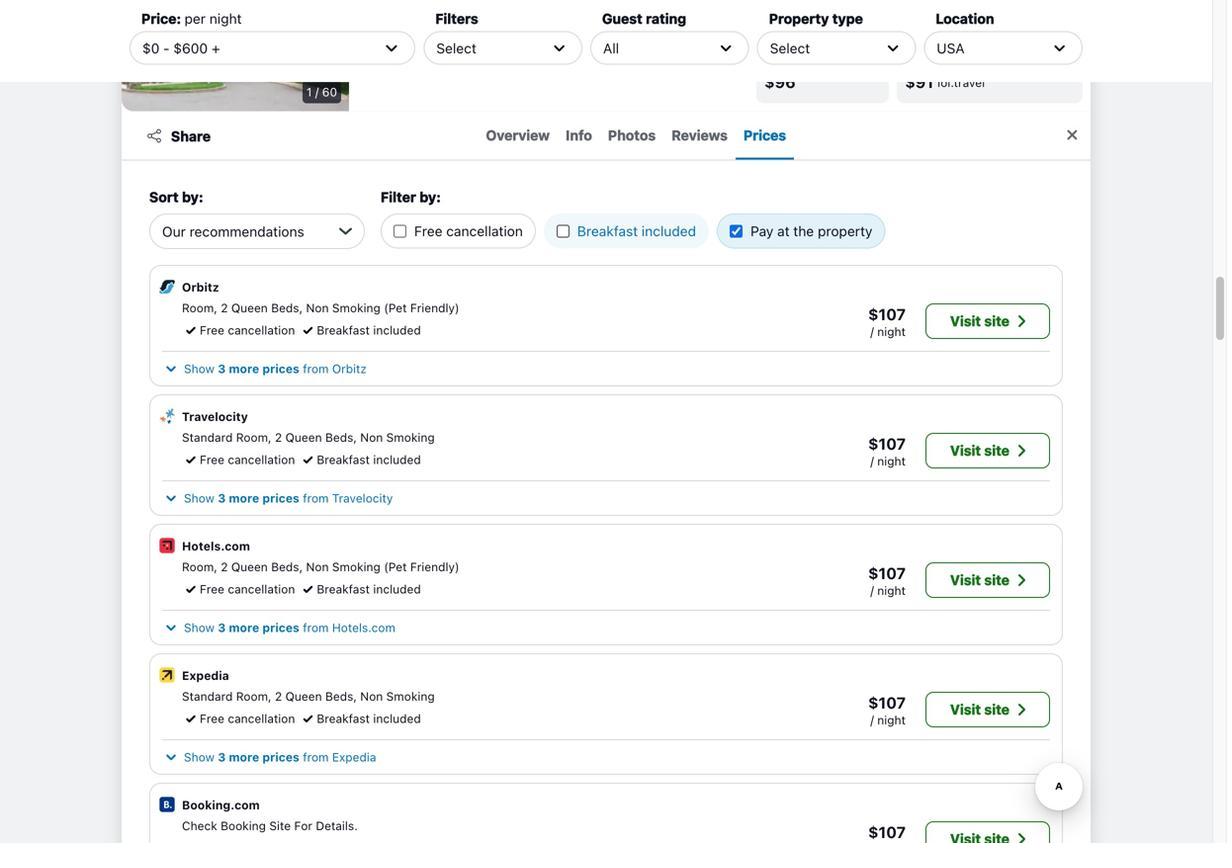 Task type: vqa. For each thing, say whether or not it's contained in the screenshot.
left Expedia
yes



Task type: describe. For each thing, give the bounding box(es) containing it.
visit site for show 3 more prices from orbitz
[[950, 313, 1010, 329]]

breakfast included for show 3 more prices from hotels.com
[[317, 582, 421, 596]]

expedia for expedia $96
[[764, 58, 812, 72]]

show 3 more prices from expedia
[[184, 751, 376, 764]]

queen up show 3 more prices from expedia
[[285, 690, 322, 704]]

$0 - $600 +
[[142, 40, 220, 56]]

from for travelocity
[[303, 491, 329, 505]]

by: for filter by:
[[420, 189, 441, 205]]

view deal button
[[935, 0, 1074, 27]]

rating
[[646, 10, 686, 27]]

price:
[[972, 58, 1007, 72]]

show 3 more prices from hotels.com
[[184, 621, 395, 635]]

breakfast for expedia
[[317, 712, 370, 726]]

3 for show 3 more prices from expedia
[[218, 751, 226, 764]]

visit site for show 3 more prices from expedia
[[950, 702, 1010, 718]]

booking.com image
[[158, 796, 176, 814]]

for
[[294, 819, 312, 833]]

(pet for hotels.com
[[384, 560, 407, 574]]

room, 2 queen beds, non smoking (pet friendly) for orbitz
[[182, 301, 459, 315]]

usa
[[937, 40, 965, 56]]

breakfast included button for travelocity
[[299, 451, 421, 469]]

guest
[[602, 10, 642, 27]]

check
[[182, 819, 217, 833]]

breakfast included button for hotels.com
[[299, 580, 421, 598]]

visit site button for from travelocity
[[926, 433, 1050, 469]]

Pay at the property checkbox
[[730, 225, 743, 238]]

booking
[[221, 819, 266, 833]]

show for show 3 more prices from hotels.com
[[184, 621, 214, 635]]

/ for travelocity
[[870, 454, 874, 468]]

filter
[[381, 189, 416, 205]]

1
[[306, 85, 312, 99]]

site for orbitz
[[984, 313, 1010, 329]]

queen up show 3 more prices from hotels.com
[[231, 560, 268, 574]]

sort by:
[[149, 189, 203, 205]]

multi-select list box
[[381, 206, 893, 249]]

orbitz image
[[158, 278, 176, 296]]

the
[[793, 223, 814, 239]]

+
[[212, 40, 220, 56]]

Breakfast included checkbox
[[557, 225, 569, 238]]

reviews
[[672, 127, 728, 143]]

from for expedia
[[303, 751, 329, 764]]

property
[[818, 223, 873, 239]]

standard room, 2 queen beds, non smoking for from expedia
[[182, 690, 435, 704]]

included inside multi-select list box
[[642, 223, 696, 239]]

cancellation for orbitz
[[228, 323, 295, 337]]

free cancellation button for expedia
[[182, 710, 295, 728]]

excellent
[[392, 25, 455, 42]]

1 vertical spatial orbitz
[[332, 362, 367, 376]]

$0
[[142, 40, 160, 56]]

beds, up show 3 more prices from orbitz
[[271, 301, 303, 315]]

2 up show 3 more prices from expedia
[[275, 690, 282, 704]]

price: per night
[[141, 10, 242, 27]]

show for show 3 more prices from expedia
[[184, 751, 214, 764]]

$107 for hotels.com
[[868, 564, 906, 583]]

prices for from orbitz
[[262, 362, 299, 376]]

cancellation inside multi-select list box
[[446, 223, 523, 239]]

cancellation for hotels.com
[[228, 582, 295, 596]]

3 for show 3 more prices from travelocity
[[218, 491, 226, 505]]

from for orbitz
[[303, 362, 329, 376]]

1 horizontal spatial expedia
[[332, 751, 376, 764]]

property
[[769, 10, 829, 27]]

(pet for orbitz
[[384, 301, 407, 315]]

1 / 60
[[306, 85, 337, 99]]

2 up show 3 more prices from hotels.com
[[221, 560, 228, 574]]

free for travelocity
[[200, 453, 224, 467]]

$107 for expedia
[[868, 694, 906, 712]]

$107 / night for travelocity
[[868, 435, 906, 468]]

free cancellation for travelocity
[[200, 453, 295, 467]]

show 3 more prices from orbitz
[[184, 362, 367, 376]]

show for show 3 more prices from travelocity
[[184, 491, 214, 505]]

standard for travelocity
[[182, 431, 233, 444]]

$107 for orbitz
[[868, 305, 906, 324]]

$107 / night for orbitz
[[868, 305, 906, 339]]

visit for expedia
[[950, 702, 981, 718]]

visit site for show 3 more prices from hotels.com
[[950, 572, 1010, 588]]

night for show 3 more prices from travelocity
[[877, 454, 906, 468]]

comfort inn & suites colonial, (sturbridge, usa) image
[[122, 0, 349, 111]]

more for from hotels.com
[[229, 621, 259, 635]]

0 vertical spatial orbitz
[[182, 280, 219, 294]]

free cancellation inside multi-select list box
[[414, 223, 523, 239]]

free cancellation button for travelocity
[[182, 451, 295, 469]]

standard for expedia
[[182, 690, 233, 704]]

breakfast inside multi-select list box
[[577, 223, 638, 239]]

visit for travelocity
[[950, 443, 981, 459]]

/ for hotels.com
[[870, 584, 874, 598]]

filter by:
[[381, 189, 441, 205]]

free cancellation button for orbitz
[[182, 321, 295, 339]]

travelocity image
[[158, 407, 176, 425]]

prices for from hotels.com
[[262, 621, 299, 635]]

pay
[[751, 223, 774, 239]]

overview
[[486, 127, 550, 143]]

expedia $96
[[764, 58, 812, 91]]

beds, up show 3 more prices from hotels.com
[[271, 560, 303, 574]]

hotels.com image
[[158, 537, 176, 555]]

1 horizontal spatial hotels.com
[[332, 621, 395, 635]]

breakfast for travelocity
[[317, 453, 370, 467]]

lowest
[[930, 58, 969, 72]]

room, 2 queen beds, non smoking (pet friendly) for hotels.com
[[182, 560, 459, 574]]

0 vertical spatial travelocity
[[182, 410, 248, 424]]

free cancellation for expedia
[[200, 712, 295, 726]]

0 vertical spatial $96
[[765, 3, 804, 26]]

$96 inside the expedia $96
[[764, 73, 796, 91]]

visit site button for from hotels.com
[[926, 563, 1050, 598]]

reviews button
[[664, 112, 736, 160]]

free for expedia
[[200, 712, 224, 726]]

night for show 3 more prices from hotels.com
[[877, 584, 906, 598]]



Task type: locate. For each thing, give the bounding box(es) containing it.
non
[[306, 301, 329, 315], [360, 431, 383, 444], [306, 560, 329, 574], [360, 690, 383, 704]]

- for 9.0
[[382, 25, 389, 42]]

2 prices from the top
[[262, 491, 299, 505]]

all
[[603, 40, 619, 56]]

0 horizontal spatial travelocity
[[182, 410, 248, 424]]

(1605
[[458, 25, 495, 42]]

0 vertical spatial (pet
[[384, 301, 407, 315]]

breakfast included for show 3 more prices from travelocity
[[317, 453, 421, 467]]

/
[[315, 85, 319, 99], [870, 325, 874, 339], [870, 454, 874, 468], [870, 584, 874, 598], [870, 713, 874, 727]]

0 horizontal spatial -
[[163, 40, 170, 56]]

standard room, 2 queen beds, non smoking up show 3 more prices from travelocity
[[182, 431, 435, 444]]

free right the free cancellation "option"
[[414, 223, 443, 239]]

1 friendly) from the top
[[410, 301, 459, 315]]

cancellation up show 3 more prices from expedia
[[228, 712, 295, 726]]

1 $107 from the top
[[868, 305, 906, 324]]

4 more from the top
[[229, 751, 259, 764]]

prices
[[744, 127, 786, 143]]

1 horizontal spatial -
[[382, 25, 389, 42]]

free for hotels.com
[[200, 582, 224, 596]]

select up the expedia $96
[[770, 40, 810, 56]]

friendly)
[[410, 301, 459, 315], [410, 560, 459, 574]]

free cancellation up show 3 more prices from hotels.com
[[200, 582, 295, 596]]

pay at the property
[[751, 223, 873, 239]]

/ for expedia
[[870, 713, 874, 727]]

show for show 3 more prices from orbitz
[[184, 362, 214, 376]]

queen
[[231, 301, 268, 315], [285, 431, 322, 444], [231, 560, 268, 574], [285, 690, 322, 704]]

more for from orbitz
[[229, 362, 259, 376]]

3 breakfast included button from the top
[[299, 580, 421, 598]]

1 visit site from the top
[[950, 313, 1010, 329]]

$96 up the expedia $96
[[765, 3, 804, 26]]

beds, up show 3 more prices from travelocity
[[325, 431, 357, 444]]

free cancellation button
[[182, 321, 295, 339], [182, 451, 295, 469], [182, 580, 295, 598], [182, 710, 295, 728]]

1 breakfast included button from the top
[[299, 321, 421, 339]]

free up show 3 more prices from orbitz
[[200, 323, 224, 337]]

3 $107 / night from the top
[[868, 564, 906, 598]]

expedia up details.
[[332, 751, 376, 764]]

4 $107 from the top
[[868, 694, 906, 712]]

guest rating
[[602, 10, 686, 27]]

/ for orbitz
[[870, 325, 874, 339]]

3 more from the top
[[229, 621, 259, 635]]

0 horizontal spatial by:
[[182, 189, 203, 205]]

2 select from the left
[[770, 40, 810, 56]]

visit site button for from orbitz
[[926, 304, 1050, 339]]

breakfast up show 3 more prices from orbitz
[[317, 323, 370, 337]]

2 visit site from the top
[[950, 443, 1010, 459]]

2
[[221, 301, 228, 315], [275, 431, 282, 444], [221, 560, 228, 574], [275, 690, 282, 704]]

breakfast included button for orbitz
[[299, 321, 421, 339]]

cancellation up show 3 more prices from travelocity
[[228, 453, 295, 467]]

lol.travel
[[938, 76, 985, 89]]

type
[[832, 10, 863, 27]]

1 vertical spatial expedia
[[182, 669, 229, 683]]

per
[[185, 10, 206, 27]]

2 friendly) from the top
[[410, 560, 459, 574]]

breakfast
[[577, 223, 638, 239], [317, 323, 370, 337], [317, 453, 370, 467], [317, 582, 370, 596], [317, 712, 370, 726]]

standard room, 2 queen beds, non smoking for from travelocity
[[182, 431, 435, 444]]

-
[[382, 25, 389, 42], [163, 40, 170, 56]]

breakfast right breakfast included checkbox
[[577, 223, 638, 239]]

overview button
[[478, 112, 558, 160]]

share
[[171, 128, 211, 144]]

1 horizontal spatial orbitz
[[332, 362, 367, 376]]

1 $107 / night from the top
[[868, 305, 906, 339]]

by:
[[182, 189, 203, 205], [420, 189, 441, 205]]

site for travelocity
[[984, 443, 1010, 459]]

included for orbitz
[[373, 323, 421, 337]]

breakfast included inside multi-select list box
[[577, 223, 696, 239]]

4 $107 / night from the top
[[868, 694, 906, 727]]

1 from from the top
[[303, 362, 329, 376]]

0 horizontal spatial expedia
[[182, 669, 229, 683]]

from for hotels.com
[[303, 621, 329, 635]]

reviews)
[[499, 25, 552, 42]]

breakfast for orbitz
[[317, 323, 370, 337]]

visit site button
[[926, 304, 1050, 339], [926, 433, 1050, 469], [926, 563, 1050, 598], [926, 692, 1050, 728]]

queen up show 3 more prices from orbitz
[[231, 301, 268, 315]]

2 3 from the top
[[218, 491, 226, 505]]

4 free cancellation button from the top
[[182, 710, 295, 728]]

site inside booking.com check booking site for details. $107
[[269, 819, 291, 833]]

3 free cancellation button from the top
[[182, 580, 295, 598]]

1 vertical spatial $96
[[764, 73, 796, 91]]

free cancellation up show 3 more prices from expedia
[[200, 712, 295, 726]]

breakfast up show 3 more prices from hotels.com
[[317, 582, 370, 596]]

breakfast up show 3 more prices from expedia
[[317, 712, 370, 726]]

2 standard from the top
[[182, 690, 233, 704]]

visit site button for from expedia
[[926, 692, 1050, 728]]

$107 for travelocity
[[868, 435, 906, 453]]

free up show 3 more prices from travelocity
[[200, 453, 224, 467]]

4 visit site button from the top
[[926, 692, 1050, 728]]

from
[[303, 362, 329, 376], [303, 491, 329, 505], [303, 621, 329, 635], [303, 751, 329, 764]]

0 vertical spatial expedia
[[764, 58, 812, 72]]

location
[[936, 10, 994, 27]]

included for hotels.com
[[373, 582, 421, 596]]

free cancellation for orbitz
[[200, 323, 295, 337]]

4 breakfast included button from the top
[[299, 710, 421, 728]]

filters
[[435, 10, 478, 27]]

1 show from the top
[[184, 362, 214, 376]]

$600
[[173, 40, 208, 56]]

- right $0 at the top of page
[[163, 40, 170, 56]]

1 vertical spatial standard
[[182, 690, 233, 704]]

3
[[218, 362, 226, 376], [218, 491, 226, 505], [218, 621, 226, 635], [218, 751, 226, 764]]

cancellation for expedia
[[228, 712, 295, 726]]

1 standard room, 2 queen beds, non smoking from the top
[[182, 431, 435, 444]]

3 show from the top
[[184, 621, 214, 635]]

expedia for expedia
[[182, 669, 229, 683]]

prices for from expedia
[[262, 751, 299, 764]]

1 prices from the top
[[262, 362, 299, 376]]

booking.com
[[182, 798, 260, 812]]

by: right filter
[[420, 189, 441, 205]]

1 horizontal spatial by:
[[420, 189, 441, 205]]

prices button
[[736, 112, 794, 160]]

3 3 from the top
[[218, 621, 226, 635]]

expedia
[[764, 58, 812, 72], [182, 669, 229, 683], [332, 751, 376, 764]]

$107 / night for expedia
[[868, 694, 906, 727]]

1 (pet from the top
[[384, 301, 407, 315]]

2 up show 3 more prices from travelocity
[[275, 431, 282, 444]]

2 $107 / night from the top
[[868, 435, 906, 468]]

1 standard from the top
[[182, 431, 233, 444]]

smoking
[[332, 301, 381, 315], [386, 431, 435, 444], [332, 560, 381, 574], [386, 690, 435, 704]]

(pet
[[384, 301, 407, 315], [384, 560, 407, 574]]

1 room, 2 queen beds, non smoking (pet friendly) from the top
[[182, 301, 459, 315]]

more for from expedia
[[229, 751, 259, 764]]

$91
[[905, 73, 934, 91]]

breakfast included button up show 3 more prices from expedia
[[299, 710, 421, 728]]

breakfast included button up show 3 more prices from orbitz
[[299, 321, 421, 339]]

free up show 3 more prices from expedia
[[200, 712, 224, 726]]

select
[[436, 40, 477, 56], [770, 40, 810, 56]]

room, 2 queen beds, non smoking (pet friendly) up show 3 more prices from orbitz
[[182, 301, 459, 315]]

prices for from travelocity
[[262, 491, 299, 505]]

beds, down show 3 more prices from hotels.com
[[325, 690, 357, 704]]

breakfast included for show 3 more prices from orbitz
[[317, 323, 421, 337]]

prices
[[262, 362, 299, 376], [262, 491, 299, 505], [262, 621, 299, 635], [262, 751, 299, 764]]

sort
[[149, 189, 179, 205]]

4 show from the top
[[184, 751, 214, 764]]

9.0 - excellent (1605 reviews)
[[357, 25, 552, 42]]

1 vertical spatial friendly)
[[410, 560, 459, 574]]

more
[[229, 362, 259, 376], [229, 491, 259, 505], [229, 621, 259, 635], [229, 751, 259, 764]]

expedia image
[[158, 666, 176, 684]]

room,
[[182, 301, 217, 315], [236, 431, 272, 444], [182, 560, 217, 574], [236, 690, 272, 704]]

expedia down property
[[764, 58, 812, 72]]

$107 / night for hotels.com
[[868, 564, 906, 598]]

0 horizontal spatial hotels.com
[[182, 539, 250, 553]]

standard room, 2 queen beds, non smoking up show 3 more prices from expedia
[[182, 690, 435, 704]]

photos button
[[600, 112, 664, 160]]

2 (pet from the top
[[384, 560, 407, 574]]

property type
[[769, 10, 863, 27]]

view
[[959, 0, 996, 19]]

- right 9.0
[[382, 25, 389, 42]]

cancellation up show 3 more prices from hotels.com
[[228, 582, 295, 596]]

cancellation up show 3 more prices from orbitz
[[228, 323, 295, 337]]

1 vertical spatial hotels.com
[[332, 621, 395, 635]]

select for filters
[[436, 40, 477, 56]]

0 vertical spatial room, 2 queen beds, non smoking (pet friendly)
[[182, 301, 459, 315]]

our lowest price: $91 lol.travel
[[905, 58, 1007, 91]]

info
[[566, 127, 592, 143]]

expedia right expedia image at the left bottom
[[182, 669, 229, 683]]

free for orbitz
[[200, 323, 224, 337]]

friendly) for orbitz
[[410, 301, 459, 315]]

2 vertical spatial expedia
[[332, 751, 376, 764]]

1 free cancellation button from the top
[[182, 321, 295, 339]]

0 horizontal spatial select
[[436, 40, 477, 56]]

2 by: from the left
[[420, 189, 441, 205]]

tab list containing overview
[[223, 112, 1050, 160]]

show 3 more prices from travelocity
[[184, 491, 393, 505]]

info button
[[558, 112, 600, 160]]

4 3 from the top
[[218, 751, 226, 764]]

2 visit site button from the top
[[926, 433, 1050, 469]]

free cancellation up show 3 more prices from travelocity
[[200, 453, 295, 467]]

site for expedia
[[984, 702, 1010, 718]]

2 $107 from the top
[[868, 435, 906, 453]]

photos
[[608, 127, 656, 143]]

1 more from the top
[[229, 362, 259, 376]]

share button
[[133, 118, 223, 154]]

standard
[[182, 431, 233, 444], [182, 690, 233, 704]]

free cancellation button up show 3 more prices from travelocity
[[182, 451, 295, 469]]

show
[[184, 362, 214, 376], [184, 491, 214, 505], [184, 621, 214, 635], [184, 751, 214, 764]]

room, 2 queen beds, non smoking (pet friendly) up show 3 more prices from hotels.com
[[182, 560, 459, 574]]

free
[[414, 223, 443, 239], [200, 323, 224, 337], [200, 453, 224, 467], [200, 582, 224, 596], [200, 712, 224, 726]]

beds,
[[271, 301, 303, 315], [325, 431, 357, 444], [271, 560, 303, 574], [325, 690, 357, 704]]

0 vertical spatial standard room, 2 queen beds, non smoking
[[182, 431, 435, 444]]

1 horizontal spatial select
[[770, 40, 810, 56]]

3 visit site button from the top
[[926, 563, 1050, 598]]

breakfast included button up show 3 more prices from travelocity
[[299, 451, 421, 469]]

1 vertical spatial (pet
[[384, 560, 407, 574]]

free cancellation
[[414, 223, 523, 239], [200, 323, 295, 337], [200, 453, 295, 467], [200, 582, 295, 596], [200, 712, 295, 726]]

visit site
[[950, 313, 1010, 329], [950, 443, 1010, 459], [950, 572, 1010, 588], [950, 702, 1010, 718]]

details.
[[316, 819, 358, 833]]

0 vertical spatial standard
[[182, 431, 233, 444]]

booking.com check booking site for details. $107
[[182, 798, 906, 842]]

breakfast included button up show 3 more prices from hotels.com
[[299, 580, 421, 598]]

60
[[322, 85, 337, 99]]

breakfast included button for expedia
[[299, 710, 421, 728]]

cancellation left breakfast included checkbox
[[446, 223, 523, 239]]

2 up show 3 more prices from orbitz
[[221, 301, 228, 315]]

night for show 3 more prices from orbitz
[[877, 325, 906, 339]]

breakfast included for show 3 more prices from expedia
[[317, 712, 421, 726]]

1 by: from the left
[[182, 189, 203, 205]]

breakfast for hotels.com
[[317, 582, 370, 596]]

standard up show 3 more prices from expedia
[[182, 690, 233, 704]]

free inside multi-select list box
[[414, 223, 443, 239]]

1 visit site button from the top
[[926, 304, 1050, 339]]

by: right sort
[[182, 189, 203, 205]]

4 prices from the top
[[262, 751, 299, 764]]

1 visit from the top
[[950, 313, 981, 329]]

2 breakfast included button from the top
[[299, 451, 421, 469]]

more for from travelocity
[[229, 491, 259, 505]]

deal
[[1000, 0, 1034, 19]]

5 $107 from the top
[[868, 823, 906, 842]]

3 for show 3 more prices from orbitz
[[218, 362, 226, 376]]

1 vertical spatial room, 2 queen beds, non smoking (pet friendly)
[[182, 560, 459, 574]]

3 prices from the top
[[262, 621, 299, 635]]

9.0
[[357, 25, 379, 42]]

hotels.com
[[182, 539, 250, 553], [332, 621, 395, 635]]

free cancellation button for hotels.com
[[182, 580, 295, 598]]

visit site for show 3 more prices from travelocity
[[950, 443, 1010, 459]]

3 visit site from the top
[[950, 572, 1010, 588]]

cancellation for travelocity
[[228, 453, 295, 467]]

free cancellation button up show 3 more prices from hotels.com
[[182, 580, 295, 598]]

free cancellation down filter by:
[[414, 223, 523, 239]]

0 horizontal spatial orbitz
[[182, 280, 219, 294]]

4 visit from the top
[[950, 702, 981, 718]]

our
[[905, 58, 927, 72]]

included for travelocity
[[373, 453, 421, 467]]

free up show 3 more prices from hotels.com
[[200, 582, 224, 596]]

cancellation
[[446, 223, 523, 239], [228, 323, 295, 337], [228, 453, 295, 467], [228, 582, 295, 596], [228, 712, 295, 726]]

select down "filters"
[[436, 40, 477, 56]]

site
[[984, 313, 1010, 329], [984, 443, 1010, 459], [984, 572, 1010, 588], [984, 702, 1010, 718], [269, 819, 291, 833]]

free cancellation button up show 3 more prices from expedia
[[182, 710, 295, 728]]

2 show from the top
[[184, 491, 214, 505]]

$96
[[765, 3, 804, 26], [764, 73, 796, 91]]

0 vertical spatial friendly)
[[410, 301, 459, 315]]

visit for hotels.com
[[950, 572, 981, 588]]

3 $107 from the top
[[868, 564, 906, 583]]

room, 2 queen beds, non smoking (pet friendly)
[[182, 301, 459, 315], [182, 560, 459, 574]]

Free cancellation checkbox
[[394, 225, 406, 238]]

1 3 from the top
[[218, 362, 226, 376]]

night for show 3 more prices from expedia
[[877, 713, 906, 727]]

orbitz
[[182, 280, 219, 294], [332, 362, 367, 376]]

$96 up prices on the top of the page
[[764, 73, 796, 91]]

1 vertical spatial travelocity
[[332, 491, 393, 505]]

at
[[777, 223, 790, 239]]

tab list
[[223, 112, 1050, 160]]

breakfast included button
[[299, 321, 421, 339], [299, 451, 421, 469], [299, 580, 421, 598], [299, 710, 421, 728]]

1 vertical spatial standard room, 2 queen beds, non smoking
[[182, 690, 435, 704]]

night
[[209, 10, 242, 27], [877, 325, 906, 339], [877, 454, 906, 468], [877, 584, 906, 598], [877, 713, 906, 727]]

view deal
[[959, 0, 1034, 19]]

2 visit from the top
[[950, 443, 981, 459]]

2 from from the top
[[303, 491, 329, 505]]

standard down show 3 more prices from orbitz
[[182, 431, 233, 444]]

$107 / night
[[868, 305, 906, 339], [868, 435, 906, 468], [868, 564, 906, 598], [868, 694, 906, 727]]

site for hotels.com
[[984, 572, 1010, 588]]

queen up show 3 more prices from travelocity
[[285, 431, 322, 444]]

2 horizontal spatial expedia
[[764, 58, 812, 72]]

2 more from the top
[[229, 491, 259, 505]]

0 vertical spatial hotels.com
[[182, 539, 250, 553]]

included for expedia
[[373, 712, 421, 726]]

free cancellation for hotels.com
[[200, 582, 295, 596]]

price:
[[141, 10, 181, 27]]

4 from from the top
[[303, 751, 329, 764]]

friendly) for hotels.com
[[410, 560, 459, 574]]

visit for orbitz
[[950, 313, 981, 329]]

standard room, 2 queen beds, non smoking
[[182, 431, 435, 444], [182, 690, 435, 704]]

4 visit site from the top
[[950, 702, 1010, 718]]

3 for show 3 more prices from hotels.com
[[218, 621, 226, 635]]

2 room, 2 queen beds, non smoking (pet friendly) from the top
[[182, 560, 459, 574]]

1 select from the left
[[436, 40, 477, 56]]

2 standard room, 2 queen beds, non smoking from the top
[[182, 690, 435, 704]]

free cancellation up show 3 more prices from orbitz
[[200, 323, 295, 337]]

breakfast up show 3 more prices from travelocity
[[317, 453, 370, 467]]

3 visit from the top
[[950, 572, 981, 588]]

select for property type
[[770, 40, 810, 56]]

2 free cancellation button from the top
[[182, 451, 295, 469]]

- for $0
[[163, 40, 170, 56]]

3 from from the top
[[303, 621, 329, 635]]

1 horizontal spatial travelocity
[[332, 491, 393, 505]]

free cancellation button up show 3 more prices from orbitz
[[182, 321, 295, 339]]

$107 inside booking.com check booking site for details. $107
[[868, 823, 906, 842]]

$107
[[868, 305, 906, 324], [868, 435, 906, 453], [868, 564, 906, 583], [868, 694, 906, 712], [868, 823, 906, 842]]

by: for sort by:
[[182, 189, 203, 205]]

travelocity
[[182, 410, 248, 424], [332, 491, 393, 505]]



